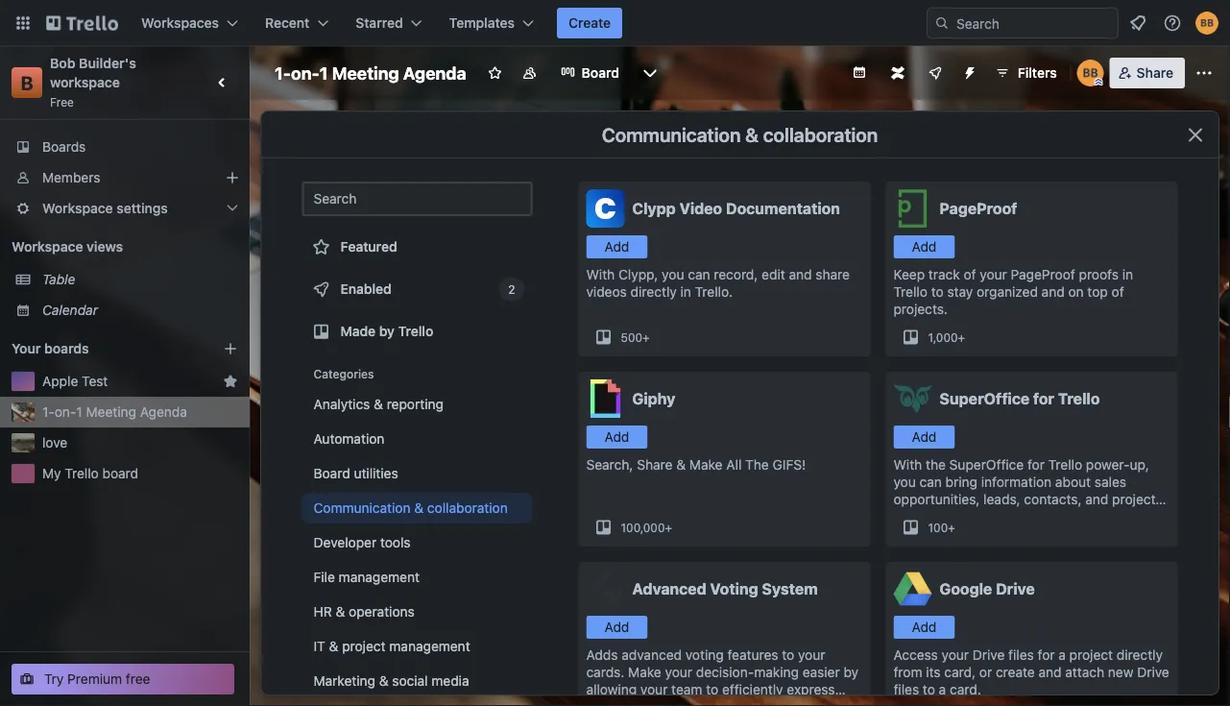 Task type: locate. For each thing, give the bounding box(es) containing it.
add up the keep
[[912, 239, 937, 255]]

1-on-1 meeting agenda inside text field
[[275, 62, 467, 83]]

2 vertical spatial for
[[1038, 647, 1055, 663]]

hr & operations link
[[302, 597, 533, 627]]

information
[[982, 474, 1052, 490]]

video
[[680, 199, 723, 218]]

premium
[[67, 671, 122, 687]]

a
[[1059, 647, 1066, 663], [939, 682, 946, 697]]

features
[[728, 647, 779, 663]]

gifs!
[[773, 457, 806, 473]]

you right clypp,
[[662, 267, 684, 282]]

and left on
[[1042, 284, 1065, 300]]

1 vertical spatial drive
[[973, 647, 1005, 663]]

add up access
[[912, 619, 937, 635]]

1 vertical spatial 1-
[[42, 404, 55, 420]]

0 vertical spatial for
[[1034, 390, 1055, 408]]

with up the videos
[[586, 267, 615, 282]]

1 vertical spatial pageproof
[[1011, 267, 1076, 282]]

automation
[[314, 431, 385, 447]]

0 vertical spatial bob builder (bobbuilder40) image
[[1196, 12, 1219, 35]]

0 vertical spatial directly
[[631, 284, 677, 300]]

make down the advanced
[[628, 664, 662, 680]]

1 horizontal spatial you
[[894, 474, 916, 490]]

of up stay
[[964, 267, 977, 282]]

add button up access
[[894, 616, 955, 639]]

superoffice down 1,000 +
[[940, 390, 1030, 408]]

0 vertical spatial files
[[1009, 647, 1034, 663]]

board utilities link
[[302, 458, 533, 489]]

1 horizontal spatial share
[[1137, 65, 1174, 81]]

and inside keep track of your pageproof proofs in trello to stay organized and on top of projects.
[[1042, 284, 1065, 300]]

made by trello link
[[302, 312, 533, 351]]

settings
[[117, 200, 168, 216]]

advanced voting system
[[633, 580, 818, 598]]

calendar power-up image
[[852, 64, 867, 80]]

management down 'hr & operations' link
[[389, 638, 470, 654]]

files
[[1009, 647, 1034, 663], [894, 682, 919, 697]]

0 vertical spatial by
[[379, 323, 395, 339]]

with
[[586, 267, 615, 282], [894, 457, 922, 473]]

and
[[789, 267, 812, 282], [1042, 284, 1065, 300], [1086, 491, 1109, 507], [1039, 664, 1062, 680]]

1 vertical spatial files
[[894, 682, 919, 697]]

0 vertical spatial cards.
[[941, 509, 979, 525]]

to down decision-
[[706, 682, 719, 697]]

a up attach
[[1059, 647, 1066, 663]]

with inside the with the superoffice for trello power-up, you can bring information about sales opportunities, leads, contacts, and projects to your cards.
[[894, 457, 922, 473]]

bob builder (bobbuilder40) image right filters
[[1078, 60, 1104, 86]]

marketing & social media
[[314, 673, 469, 689]]

drive up "or"
[[973, 647, 1005, 663]]

to left 100
[[894, 509, 906, 525]]

to down track
[[932, 284, 944, 300]]

bob builder (bobbuilder40) image inside primary element
[[1196, 12, 1219, 35]]

confluence icon image
[[891, 66, 905, 80]]

trello right "made" on the top left of the page
[[398, 323, 434, 339]]

track
[[929, 267, 960, 282]]

add for superoffice for trello
[[912, 429, 937, 445]]

can up trello.
[[688, 267, 710, 282]]

0 vertical spatial communication & collaboration
[[602, 123, 878, 146]]

pageproof
[[940, 199, 1018, 218], [1011, 267, 1076, 282]]

1- down the recent
[[275, 62, 291, 83]]

1 vertical spatial on-
[[55, 404, 76, 420]]

share right search,
[[637, 457, 673, 473]]

0 vertical spatial communication
[[602, 123, 741, 146]]

1 horizontal spatial communication & collaboration
[[602, 123, 878, 146]]

by right "made" on the top left of the page
[[379, 323, 395, 339]]

workspace down the members
[[42, 200, 113, 216]]

for inside access your drive files for a project directly from its card, or create and attach new drive files to a card.
[[1038, 647, 1055, 663]]

add up search,
[[605, 429, 630, 445]]

1 horizontal spatial in
[[1123, 267, 1134, 282]]

& for marketing & social media link
[[379, 673, 389, 689]]

to inside keep track of your pageproof proofs in trello to stay organized and on top of projects.
[[932, 284, 944, 300]]

& for it & project management 'link'
[[329, 638, 339, 654]]

2 vertical spatial drive
[[1138, 664, 1170, 680]]

primary element
[[0, 0, 1231, 46]]

1- up love
[[42, 404, 55, 420]]

0 vertical spatial share
[[1137, 65, 1174, 81]]

add board image
[[223, 341, 238, 356]]

proofs
[[1079, 267, 1119, 282]]

& right it
[[329, 638, 339, 654]]

directly up new
[[1117, 647, 1163, 663]]

0 horizontal spatial cards.
[[586, 664, 625, 680]]

1 vertical spatial 1-on-1 meeting agenda
[[42, 404, 187, 420]]

add up clypp,
[[605, 239, 630, 255]]

1 horizontal spatial meeting
[[332, 62, 399, 83]]

top
[[1088, 284, 1108, 300]]

1 horizontal spatial make
[[690, 457, 723, 473]]

communication down the customize views image
[[602, 123, 741, 146]]

0 vertical spatial 1
[[320, 62, 328, 83]]

add button up adds
[[586, 616, 648, 639]]

management inside 'link'
[[389, 638, 470, 654]]

1 vertical spatial collaboration
[[427, 500, 508, 516]]

0 vertical spatial make
[[690, 457, 723, 473]]

0 horizontal spatial project
[[342, 638, 386, 654]]

love link
[[42, 433, 238, 452]]

boards link
[[0, 132, 250, 162]]

agenda
[[403, 62, 467, 83], [140, 404, 187, 420]]

trello right my
[[65, 465, 99, 481]]

communication & collaboration down board utilities link
[[314, 500, 508, 516]]

0 horizontal spatial on-
[[55, 404, 76, 420]]

and inside access your drive files for a project directly from its card, or create and attach new drive files to a card.
[[1039, 664, 1062, 680]]

pageproof up track
[[940, 199, 1018, 218]]

1 vertical spatial communication
[[314, 500, 411, 516]]

1 vertical spatial bob builder (bobbuilder40) image
[[1078, 60, 1104, 86]]

in left trello.
[[681, 284, 692, 300]]

templates
[[449, 15, 515, 31]]

calendar
[[42, 302, 98, 318]]

0 vertical spatial in
[[1123, 267, 1134, 282]]

1 horizontal spatial 1-
[[275, 62, 291, 83]]

0 horizontal spatial you
[[662, 267, 684, 282]]

cards. down 'opportunities,'
[[941, 509, 979, 525]]

0 horizontal spatial 1-
[[42, 404, 55, 420]]

tools
[[380, 535, 411, 550]]

meeting down the "starred"
[[332, 62, 399, 83]]

access
[[894, 647, 938, 663]]

meeting inside text field
[[332, 62, 399, 83]]

1 horizontal spatial with
[[894, 457, 922, 473]]

1 horizontal spatial directly
[[1117, 647, 1163, 663]]

communication & collaboration up clypp video documentation
[[602, 123, 878, 146]]

1 down 'recent' dropdown button
[[320, 62, 328, 83]]

bob builder (bobbuilder40) image right "open information menu" image
[[1196, 12, 1219, 35]]

0 horizontal spatial can
[[688, 267, 710, 282]]

management up operations
[[339, 569, 420, 585]]

0 horizontal spatial share
[[637, 457, 673, 473]]

on- inside 1-on-1 meeting agenda link
[[55, 404, 76, 420]]

& for communication & collaboration link
[[414, 500, 424, 516]]

add button up the
[[894, 426, 955, 449]]

workspace up table
[[12, 239, 83, 255]]

1 vertical spatial workspace
[[12, 239, 83, 255]]

0 horizontal spatial make
[[628, 664, 662, 680]]

your up organized
[[980, 267, 1008, 282]]

pageproof inside keep track of your pageproof proofs in trello to stay organized and on top of projects.
[[1011, 267, 1076, 282]]

create
[[996, 664, 1035, 680]]

+ for superoffice for trello
[[948, 521, 956, 534]]

filters button
[[989, 58, 1063, 88]]

0 horizontal spatial a
[[939, 682, 946, 697]]

can
[[688, 267, 710, 282], [920, 474, 942, 490]]

board down the automation
[[314, 465, 350, 481]]

for inside the with the superoffice for trello power-up, you can bring information about sales opportunities, leads, contacts, and projects to your cards.
[[1028, 457, 1045, 473]]

bob builder (bobbuilder40) image
[[1196, 12, 1219, 35], [1078, 60, 1104, 86]]

reporting
[[387, 396, 444, 412]]

apple
[[42, 373, 78, 389]]

the
[[746, 457, 769, 473]]

agenda left star or unstar board image
[[403, 62, 467, 83]]

1 vertical spatial with
[[894, 457, 922, 473]]

0 horizontal spatial in
[[681, 284, 692, 300]]

add button for clypp video documentation
[[586, 235, 648, 258]]

meeting down test
[[86, 404, 136, 420]]

from
[[894, 664, 923, 680]]

share button
[[1110, 58, 1185, 88]]

on-
[[291, 62, 320, 83], [55, 404, 76, 420]]

1
[[320, 62, 328, 83], [76, 404, 82, 420]]

1 horizontal spatial by
[[844, 664, 859, 680]]

trello inside keep track of your pageproof proofs in trello to stay organized and on top of projects.
[[894, 284, 928, 300]]

add button for superoffice for trello
[[894, 426, 955, 449]]

by inside "link"
[[379, 323, 395, 339]]

1 vertical spatial agenda
[[140, 404, 187, 420]]

0 vertical spatial agenda
[[403, 62, 467, 83]]

& right "hr"
[[336, 604, 345, 620]]

in inside keep track of your pageproof proofs in trello to stay organized and on top of projects.
[[1123, 267, 1134, 282]]

your inside the with the superoffice for trello power-up, you can bring information about sales opportunities, leads, contacts, and projects to your cards.
[[910, 509, 937, 525]]

0 horizontal spatial with
[[586, 267, 615, 282]]

0 horizontal spatial board
[[314, 465, 350, 481]]

0 horizontal spatial communication
[[314, 500, 411, 516]]

1 vertical spatial of
[[1112, 284, 1125, 300]]

1 vertical spatial you
[[894, 474, 916, 490]]

0 vertical spatial drive
[[996, 580, 1035, 598]]

1 horizontal spatial communication
[[602, 123, 741, 146]]

0 horizontal spatial directly
[[631, 284, 677, 300]]

1 horizontal spatial project
[[1070, 647, 1113, 663]]

workspace navigation collapse icon image
[[209, 69, 236, 96]]

project inside access your drive files for a project directly from its card, or create and attach new drive files to a card.
[[1070, 647, 1113, 663]]

your up card,
[[942, 647, 969, 663]]

1 vertical spatial make
[[628, 664, 662, 680]]

0 vertical spatial on-
[[291, 62, 320, 83]]

1 vertical spatial communication & collaboration
[[314, 500, 508, 516]]

and inside with clypp, you can record, edit and share videos directly in trello.
[[789, 267, 812, 282]]

0 horizontal spatial by
[[379, 323, 395, 339]]

workspace for workspace views
[[12, 239, 83, 255]]

1 vertical spatial directly
[[1117, 647, 1163, 663]]

1 vertical spatial by
[[844, 664, 859, 680]]

my trello board
[[42, 465, 138, 481]]

make inside "adds advanced voting features to your cards. make your decision-making easier by allowing your team to efficiently express their opinions!"
[[628, 664, 662, 680]]

with clypp, you can record, edit and share videos directly in trello.
[[586, 267, 850, 300]]

Search text field
[[302, 182, 533, 216]]

express
[[787, 682, 835, 697]]

1 horizontal spatial of
[[1112, 284, 1125, 300]]

add up adds
[[605, 619, 630, 635]]

0 horizontal spatial communication & collaboration
[[314, 500, 508, 516]]

+ up advanced
[[665, 521, 673, 534]]

& for analytics & reporting link at left
[[374, 396, 383, 412]]

0 horizontal spatial agenda
[[140, 404, 187, 420]]

open information menu image
[[1163, 13, 1183, 33]]

you
[[662, 267, 684, 282], [894, 474, 916, 490]]

add button for giphy
[[586, 426, 648, 449]]

trello down the keep
[[894, 284, 928, 300]]

0 vertical spatial with
[[586, 267, 615, 282]]

in inside with clypp, you can record, edit and share videos directly in trello.
[[681, 284, 692, 300]]

your
[[12, 341, 41, 356]]

1 vertical spatial cards.
[[586, 664, 625, 680]]

drive right new
[[1138, 664, 1170, 680]]

files down from on the right bottom
[[894, 682, 919, 697]]

developer
[[314, 535, 377, 550]]

the
[[926, 457, 946, 473]]

project up attach
[[1070, 647, 1113, 663]]

create
[[569, 15, 611, 31]]

& inside 'link'
[[329, 638, 339, 654]]

share inside button
[[1137, 65, 1174, 81]]

on
[[1069, 284, 1084, 300]]

+ down stay
[[958, 330, 966, 344]]

starred button
[[344, 8, 434, 38]]

power ups image
[[928, 65, 943, 81]]

trello up "about"
[[1049, 457, 1083, 473]]

advanced
[[633, 580, 707, 598]]

starred icon image
[[223, 374, 238, 389]]

enabled
[[341, 281, 392, 297]]

your up easier
[[798, 647, 826, 663]]

opinions!
[[618, 699, 675, 706]]

and right "create"
[[1039, 664, 1062, 680]]

& right analytics
[[374, 396, 383, 412]]

add button up the keep
[[894, 235, 955, 258]]

to inside the with the superoffice for trello power-up, you can bring information about sales opportunities, leads, contacts, and projects to your cards.
[[894, 509, 906, 525]]

+ down 'opportunities,'
[[948, 521, 956, 534]]

its
[[926, 664, 941, 680]]

your down 'opportunities,'
[[910, 509, 937, 525]]

communication up developer tools at the left bottom
[[314, 500, 411, 516]]

to down its
[[923, 682, 936, 697]]

you up 'opportunities,'
[[894, 474, 916, 490]]

+ up giphy at the right of the page
[[643, 330, 650, 344]]

1,000
[[928, 330, 958, 344]]

project down the hr & operations
[[342, 638, 386, 654]]

files up "create"
[[1009, 647, 1034, 663]]

1-on-1 meeting agenda down apple test 'link'
[[42, 404, 187, 420]]

1 horizontal spatial cards.
[[941, 509, 979, 525]]

add up the
[[912, 429, 937, 445]]

add for pageproof
[[912, 239, 937, 255]]

0 horizontal spatial files
[[894, 682, 919, 697]]

make
[[690, 457, 723, 473], [628, 664, 662, 680]]

1-on-1 meeting agenda down the "starred"
[[275, 62, 467, 83]]

collaboration down calendar power-up image
[[763, 123, 878, 146]]

communication & collaboration
[[602, 123, 878, 146], [314, 500, 508, 516]]

cards. inside "adds advanced voting features to your cards. make your decision-making easier by allowing your team to efficiently express their opinions!"
[[586, 664, 625, 680]]

contacts,
[[1024, 491, 1082, 507]]

1 horizontal spatial a
[[1059, 647, 1066, 663]]

board for board
[[582, 65, 620, 81]]

1 vertical spatial board
[[314, 465, 350, 481]]

social
[[392, 673, 428, 689]]

cards. down adds
[[586, 664, 625, 680]]

add button for advanced voting system
[[586, 616, 648, 639]]

board left the customize views image
[[582, 65, 620, 81]]

0 horizontal spatial of
[[964, 267, 977, 282]]

by
[[379, 323, 395, 339], [844, 664, 859, 680]]

0 vertical spatial workspace
[[42, 200, 113, 216]]

b
[[21, 71, 33, 94]]

can down the
[[920, 474, 942, 490]]

& left all on the bottom of the page
[[677, 457, 686, 473]]

automation link
[[302, 424, 533, 454]]

collaboration down board utilities link
[[427, 500, 508, 516]]

0 vertical spatial board
[[582, 65, 620, 81]]

500 +
[[621, 330, 650, 344]]

1 horizontal spatial bob builder (bobbuilder40) image
[[1196, 12, 1219, 35]]

workspace views
[[12, 239, 123, 255]]

add button up clypp,
[[586, 235, 648, 258]]

0 horizontal spatial 1
[[76, 404, 82, 420]]

on- down 'recent' dropdown button
[[291, 62, 320, 83]]

drive right google
[[996, 580, 1035, 598]]

1 vertical spatial superoffice
[[950, 457, 1024, 473]]

test
[[82, 373, 108, 389]]

and down the sales
[[1086, 491, 1109, 507]]

2
[[508, 282, 515, 296]]

making
[[754, 664, 799, 680]]

show menu image
[[1195, 63, 1214, 83]]

try premium free button
[[12, 664, 234, 695]]

1 vertical spatial in
[[681, 284, 692, 300]]

add button for pageproof
[[894, 235, 955, 258]]

add button
[[586, 235, 648, 258], [894, 235, 955, 258], [586, 426, 648, 449], [894, 426, 955, 449], [586, 616, 648, 639], [894, 616, 955, 639]]

leads,
[[984, 491, 1021, 507]]

agenda up love link at left
[[140, 404, 187, 420]]

it
[[314, 638, 325, 654]]

this member is an admin of this board. image
[[1095, 78, 1104, 86]]

superoffice up bring at the right of page
[[950, 457, 1024, 473]]

of right top
[[1112, 284, 1125, 300]]

add button up search,
[[586, 426, 648, 449]]

pageproof up on
[[1011, 267, 1076, 282]]

0 vertical spatial can
[[688, 267, 710, 282]]

share left show menu image
[[1137, 65, 1174, 81]]

0 vertical spatial 1-on-1 meeting agenda
[[275, 62, 467, 83]]

& left social
[[379, 673, 389, 689]]

make left all on the bottom of the page
[[690, 457, 723, 473]]

workspace
[[42, 200, 113, 216], [12, 239, 83, 255]]

search image
[[935, 15, 950, 31]]

workspace visible image
[[522, 65, 538, 81]]

workspace inside popup button
[[42, 200, 113, 216]]

a down its
[[939, 682, 946, 697]]

file
[[314, 569, 335, 585]]

on- down apple
[[55, 404, 76, 420]]

0 vertical spatial you
[[662, 267, 684, 282]]

by right easier
[[844, 664, 859, 680]]

in right the proofs
[[1123, 267, 1134, 282]]

0 vertical spatial collaboration
[[763, 123, 878, 146]]

automation image
[[955, 58, 982, 85]]

& down board utilities link
[[414, 500, 424, 516]]

board utilities
[[314, 465, 398, 481]]

add for clypp video documentation
[[605, 239, 630, 255]]

projects
[[1113, 491, 1163, 507]]

1 horizontal spatial 1
[[320, 62, 328, 83]]

directly inside access your drive files for a project directly from its card, or create and attach new drive files to a card.
[[1117, 647, 1163, 663]]

with the superoffice for trello power-up, you can bring information about sales opportunities, leads, contacts, and projects to your cards.
[[894, 457, 1163, 525]]

voting
[[710, 580, 759, 598]]

organized
[[977, 284, 1038, 300]]

1 vertical spatial management
[[389, 638, 470, 654]]

1 horizontal spatial agenda
[[403, 62, 467, 83]]

collaboration
[[763, 123, 878, 146], [427, 500, 508, 516]]

and right edit
[[789, 267, 812, 282]]

cards. inside the with the superoffice for trello power-up, you can bring information about sales opportunities, leads, contacts, and projects to your cards.
[[941, 509, 979, 525]]

1 vertical spatial meeting
[[86, 404, 136, 420]]

1 down apple test
[[76, 404, 82, 420]]

0 vertical spatial meeting
[[332, 62, 399, 83]]

your boards
[[12, 341, 89, 356]]

with inside with clypp, you can record, edit and share videos directly in trello.
[[586, 267, 615, 282]]

1 vertical spatial can
[[920, 474, 942, 490]]



Task type: vqa. For each thing, say whether or not it's contained in the screenshot.


Task type: describe. For each thing, give the bounding box(es) containing it.
table
[[42, 271, 75, 287]]

Search field
[[950, 9, 1118, 37]]

workspaces
[[141, 15, 219, 31]]

& for 'hr & operations' link
[[336, 604, 345, 620]]

add for advanced voting system
[[605, 619, 630, 635]]

trello.
[[695, 284, 733, 300]]

0 vertical spatial of
[[964, 267, 977, 282]]

trello inside the with the superoffice for trello power-up, you can bring information about sales opportunities, leads, contacts, and projects to your cards.
[[1049, 457, 1083, 473]]

advanced
[[622, 647, 682, 663]]

superoffice for trello
[[940, 390, 1100, 408]]

1- inside text field
[[275, 62, 291, 83]]

add for google drive
[[912, 619, 937, 635]]

can inside the with the superoffice for trello power-up, you can bring information about sales opportunities, leads, contacts, and projects to your cards.
[[920, 474, 942, 490]]

superoffice inside the with the superoffice for trello power-up, you can bring information about sales opportunities, leads, contacts, and projects to your cards.
[[950, 457, 1024, 473]]

0 notifications image
[[1127, 12, 1150, 35]]

filters
[[1018, 65, 1057, 81]]

+ for pageproof
[[958, 330, 966, 344]]

on- inside 1-on-1 meeting agenda text field
[[291, 62, 320, 83]]

add for giphy
[[605, 429, 630, 445]]

access your drive files for a project directly from its card, or create and attach new drive files to a card.
[[894, 647, 1170, 697]]

utilities
[[354, 465, 398, 481]]

power-
[[1086, 457, 1130, 473]]

workspace
[[50, 74, 120, 90]]

1 vertical spatial share
[[637, 457, 673, 473]]

search,
[[586, 457, 634, 473]]

efficiently
[[722, 682, 784, 697]]

giphy
[[633, 390, 676, 408]]

1 vertical spatial 1
[[76, 404, 82, 420]]

your up opinions!
[[641, 682, 668, 697]]

allowing
[[586, 682, 637, 697]]

0 vertical spatial pageproof
[[940, 199, 1018, 218]]

1 inside text field
[[320, 62, 328, 83]]

bring
[[946, 474, 978, 490]]

0 horizontal spatial 1-on-1 meeting agenda
[[42, 404, 187, 420]]

your inside access your drive files for a project directly from its card, or create and attach new drive files to a card.
[[942, 647, 969, 663]]

Board name text field
[[265, 58, 476, 88]]

+ for giphy
[[665, 521, 673, 534]]

communication & collaboration link
[[302, 493, 533, 524]]

switch to… image
[[13, 13, 33, 33]]

keep track of your pageproof proofs in trello to stay organized and on top of projects.
[[894, 267, 1134, 317]]

bob builder's workspace link
[[50, 55, 140, 90]]

their
[[586, 699, 615, 706]]

recent
[[265, 15, 310, 31]]

1 vertical spatial a
[[939, 682, 946, 697]]

easier
[[803, 664, 840, 680]]

with for clypp
[[586, 267, 615, 282]]

workspace for workspace settings
[[42, 200, 113, 216]]

google drive
[[940, 580, 1035, 598]]

directly inside with clypp, you can record, edit and share videos directly in trello.
[[631, 284, 677, 300]]

all
[[727, 457, 742, 473]]

made
[[341, 323, 376, 339]]

categories
[[314, 367, 374, 380]]

your inside keep track of your pageproof proofs in trello to stay organized and on top of projects.
[[980, 267, 1008, 282]]

your up team at right
[[665, 664, 693, 680]]

edit
[[762, 267, 786, 282]]

calendar link
[[42, 301, 238, 320]]

adds
[[586, 647, 618, 663]]

it & project management
[[314, 638, 470, 654]]

project inside 'link'
[[342, 638, 386, 654]]

create button
[[557, 8, 623, 38]]

card.
[[950, 682, 982, 697]]

stay
[[948, 284, 973, 300]]

can inside with clypp, you can record, edit and share videos directly in trello.
[[688, 267, 710, 282]]

add button for google drive
[[894, 616, 955, 639]]

developer tools
[[314, 535, 411, 550]]

file management
[[314, 569, 420, 585]]

you inside the with the superoffice for trello power-up, you can bring information about sales opportunities, leads, contacts, and projects to your cards.
[[894, 474, 916, 490]]

apple test
[[42, 373, 108, 389]]

projects.
[[894, 301, 948, 317]]

workspaces button
[[130, 8, 250, 38]]

templates button
[[438, 8, 546, 38]]

1-on-1 meeting agenda link
[[42, 403, 238, 422]]

board for board utilities
[[314, 465, 350, 481]]

keep
[[894, 267, 925, 282]]

and inside the with the superoffice for trello power-up, you can bring information about sales opportunities, leads, contacts, and projects to your cards.
[[1086, 491, 1109, 507]]

by inside "adds advanced voting features to your cards. make your decision-making easier by allowing your team to efficiently express their opinions!"
[[844, 664, 859, 680]]

100
[[928, 521, 948, 534]]

new
[[1109, 664, 1134, 680]]

trello up power-
[[1059, 390, 1100, 408]]

marketing & social media link
[[302, 666, 533, 696]]

1 horizontal spatial files
[[1009, 647, 1034, 663]]

free
[[50, 95, 74, 109]]

marketing
[[314, 673, 376, 689]]

+ for clypp video documentation
[[643, 330, 650, 344]]

0 horizontal spatial meeting
[[86, 404, 136, 420]]

team
[[672, 682, 703, 697]]

bob
[[50, 55, 75, 71]]

up,
[[1130, 457, 1150, 473]]

clypp
[[633, 199, 676, 218]]

boards
[[42, 139, 86, 155]]

builder's
[[79, 55, 136, 71]]

try premium free
[[44, 671, 150, 687]]

0 vertical spatial a
[[1059, 647, 1066, 663]]

star or unstar board image
[[488, 65, 503, 81]]

operations
[[349, 604, 415, 620]]

hr & operations
[[314, 604, 415, 620]]

board
[[102, 465, 138, 481]]

0 vertical spatial superoffice
[[940, 390, 1030, 408]]

opportunities,
[[894, 491, 980, 507]]

with for superoffice
[[894, 457, 922, 473]]

recent button
[[254, 8, 340, 38]]

it & project management link
[[302, 631, 533, 662]]

agenda inside text field
[[403, 62, 467, 83]]

table link
[[42, 270, 238, 289]]

voting
[[686, 647, 724, 663]]

customize views image
[[641, 63, 660, 83]]

to up making
[[782, 647, 795, 663]]

documentation
[[726, 199, 841, 218]]

0 vertical spatial management
[[339, 569, 420, 585]]

search, share & make all the gifs!
[[586, 457, 806, 473]]

views
[[87, 239, 123, 255]]

to inside access your drive files for a project directly from its card, or create and attach new drive files to a card.
[[923, 682, 936, 697]]

you inside with clypp, you can record, edit and share videos directly in trello.
[[662, 267, 684, 282]]

trello inside "link"
[[398, 323, 434, 339]]

communication & collaboration inside communication & collaboration link
[[314, 500, 508, 516]]

back to home image
[[46, 8, 118, 38]]

0 horizontal spatial collaboration
[[427, 500, 508, 516]]

analytics & reporting
[[314, 396, 444, 412]]

bob builder's workspace free
[[50, 55, 140, 109]]

record,
[[714, 267, 758, 282]]

100,000 +
[[621, 521, 673, 534]]

featured link
[[302, 228, 533, 266]]

0 horizontal spatial bob builder (bobbuilder40) image
[[1078, 60, 1104, 86]]

free
[[126, 671, 150, 687]]

& up clypp video documentation
[[746, 123, 759, 146]]

starred
[[356, 15, 403, 31]]

your boards with 4 items element
[[12, 337, 194, 360]]

card,
[[945, 664, 976, 680]]

attach
[[1066, 664, 1105, 680]]

decision-
[[696, 664, 754, 680]]

500
[[621, 330, 643, 344]]



